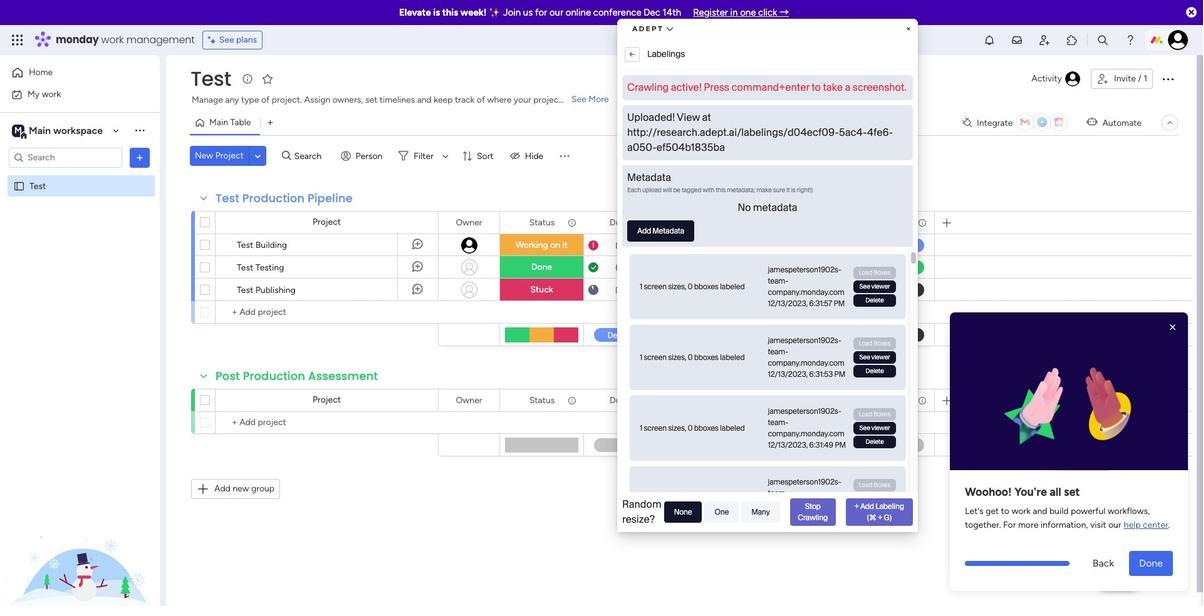 Task type: locate. For each thing, give the bounding box(es) containing it.
dec left 12
[[616, 241, 630, 250]]

2 vertical spatial project
[[313, 395, 341, 406]]

and
[[417, 95, 432, 105], [1033, 507, 1048, 517]]

any
[[225, 95, 239, 105]]

dapulse addbtn image
[[796, 267, 799, 271], [796, 289, 799, 294]]

due date
[[610, 217, 646, 228], [610, 395, 646, 406]]

online
[[566, 7, 591, 18]]

2 no file image from the top
[[797, 283, 808, 298]]

set
[[365, 95, 378, 105], [1064, 486, 1080, 500]]

help
[[1108, 575, 1130, 588]]

of right type
[[261, 95, 270, 105]]

1 vertical spatial owner
[[456, 395, 482, 406]]

arrow down image
[[438, 149, 453, 164]]

public board image
[[13, 180, 25, 192]]

elevate
[[399, 7, 431, 18]]

work up more on the right
[[1012, 507, 1031, 517]]

add new group button
[[191, 480, 280, 500]]

1 vertical spatial lottie animation element
[[0, 480, 160, 607]]

1 vertical spatial dapulse addbtn image
[[796, 289, 799, 294]]

test list box
[[0, 173, 160, 366]]

0 vertical spatial owner field
[[453, 216, 486, 230]]

Priority field
[[698, 216, 733, 230], [698, 394, 733, 408]]

v2 search image
[[282, 149, 291, 163]]

0 horizontal spatial done
[[532, 262, 552, 273]]

test down new project button
[[216, 191, 239, 206]]

0 vertical spatial see
[[219, 34, 234, 45]]

Owner field
[[453, 216, 486, 230], [453, 394, 486, 408]]

date for test production pipeline
[[628, 217, 646, 228]]

1 no file image from the top
[[797, 260, 808, 275]]

1 horizontal spatial of
[[477, 95, 485, 105]]

see
[[219, 34, 234, 45], [572, 94, 587, 105]]

1 date from the top
[[628, 217, 646, 228]]

2 priority from the top
[[702, 395, 730, 406]]

column information image
[[918, 396, 928, 406]]

see inside button
[[219, 34, 234, 45]]

1 vertical spatial work
[[42, 89, 61, 99]]

add view image
[[268, 118, 273, 128]]

.
[[1169, 520, 1171, 531]]

0 vertical spatial project
[[215, 150, 244, 161]]

you're
[[1015, 486, 1047, 500]]

get
[[986, 507, 999, 517]]

lottie animation image for the right lottie animation element
[[950, 318, 1189, 475]]

automate
[[1103, 118, 1142, 128]]

0 vertical spatial due date field
[[607, 216, 649, 230]]

activity
[[1032, 73, 1063, 84]]

1 vertical spatial set
[[1064, 486, 1080, 500]]

Search field
[[291, 147, 329, 165]]

0 vertical spatial no file image
[[797, 260, 808, 275]]

elevate is this week! ✨ join us for our online conference dec 14th
[[399, 7, 682, 18]]

1 horizontal spatial see
[[572, 94, 587, 105]]

production for test
[[242, 191, 305, 206]]

inbox image
[[1011, 34, 1024, 46]]

1 horizontal spatial work
[[101, 33, 124, 47]]

see plans
[[219, 34, 257, 45]]

dec left the 14
[[615, 286, 630, 295]]

1 vertical spatial project
[[313, 217, 341, 228]]

monday work management
[[56, 33, 195, 47]]

home
[[29, 67, 53, 78]]

due date field for test production pipeline
[[607, 216, 649, 230]]

done down working on it
[[532, 262, 552, 273]]

1
[[1144, 73, 1148, 84]]

0 vertical spatial our
[[550, 7, 564, 18]]

column information image
[[567, 218, 577, 228], [654, 218, 664, 228], [918, 218, 928, 228], [567, 396, 577, 406], [654, 396, 664, 406]]

+ Add project text field
[[222, 416, 433, 431]]

our right for
[[550, 7, 564, 18]]

0 vertical spatial done
[[532, 262, 552, 273]]

on
[[550, 240, 560, 251]]

build
[[1050, 507, 1069, 517]]

1 due from the top
[[610, 217, 626, 228]]

test left building
[[237, 240, 253, 251]]

my
[[28, 89, 40, 99]]

0 horizontal spatial and
[[417, 95, 432, 105]]

1 vertical spatial due date field
[[607, 394, 649, 408]]

Post Production Assessment field
[[213, 369, 381, 385]]

of right track
[[477, 95, 485, 105]]

dec left 13 at the top right
[[616, 263, 630, 272]]

manage
[[192, 95, 223, 105]]

2 owner field from the top
[[453, 394, 486, 408]]

project up + add project text field
[[313, 395, 341, 406]]

0 vertical spatial status
[[530, 217, 555, 228]]

stuck
[[531, 285, 553, 295]]

2 due date field from the top
[[607, 394, 649, 408]]

close image
[[1167, 322, 1180, 334]]

options image
[[1161, 71, 1176, 87], [482, 212, 491, 234], [654, 212, 663, 234], [482, 390, 491, 412], [742, 390, 750, 412], [917, 390, 926, 412]]

1 vertical spatial priority
[[702, 395, 730, 406]]

main right the "workspace" image
[[29, 124, 51, 136]]

1 vertical spatial our
[[1109, 520, 1122, 531]]

owner
[[456, 217, 482, 228], [456, 395, 482, 406]]

1 vertical spatial see
[[572, 94, 587, 105]]

0 vertical spatial date
[[628, 217, 646, 228]]

register in one click →
[[693, 7, 789, 18]]

1 horizontal spatial main
[[209, 117, 228, 128]]

publishing
[[256, 285, 296, 296]]

1 dapulse addbtn image from the top
[[796, 267, 799, 271]]

to
[[1001, 507, 1010, 517]]

join
[[503, 7, 521, 18]]

invite
[[1115, 73, 1136, 84]]

2 horizontal spatial work
[[1012, 507, 1031, 517]]

1 horizontal spatial lottie animation image
[[950, 318, 1189, 475]]

let's get to work and build powerful workflows, together. for more information, visit our
[[965, 507, 1150, 531]]

due for post production assessment
[[610, 395, 626, 406]]

1 horizontal spatial our
[[1109, 520, 1122, 531]]

assessment
[[308, 369, 378, 384]]

dapulse integrations image
[[963, 118, 972, 128]]

main inside button
[[209, 117, 228, 128]]

test building
[[237, 240, 287, 251]]

main for main workspace
[[29, 124, 51, 136]]

progress bar
[[965, 562, 1070, 567]]

all
[[1050, 486, 1062, 500]]

workspace selection element
[[12, 123, 105, 139]]

0 vertical spatial lottie animation element
[[950, 313, 1189, 475]]

done
[[532, 262, 552, 273], [1140, 558, 1163, 570]]

work right "monday"
[[101, 33, 124, 47]]

your
[[514, 95, 531, 105]]

Timeline field
[[872, 394, 911, 408]]

option
[[0, 175, 160, 177]]

1 vertical spatial priority field
[[698, 394, 733, 408]]

show board description image
[[240, 73, 255, 85]]

see for see plans
[[219, 34, 234, 45]]

options image
[[134, 151, 146, 164], [567, 212, 575, 234], [742, 212, 750, 234], [917, 212, 926, 234], [567, 390, 575, 412], [654, 390, 663, 412], [829, 390, 838, 412]]

project for post production assessment
[[313, 395, 341, 406]]

0 vertical spatial priority
[[702, 217, 730, 228]]

production
[[242, 191, 305, 206], [243, 369, 305, 384]]

1 vertical spatial done
[[1140, 558, 1163, 570]]

test
[[191, 65, 231, 93], [29, 181, 46, 192], [216, 191, 239, 206], [237, 240, 253, 251], [237, 263, 253, 273], [237, 285, 253, 296]]

1 vertical spatial lottie animation image
[[0, 480, 160, 607]]

due for test production pipeline
[[610, 217, 626, 228]]

1 vertical spatial and
[[1033, 507, 1048, 517]]

see more link
[[570, 93, 610, 106]]

see left plans
[[219, 34, 234, 45]]

woohoo!
[[965, 486, 1012, 500]]

14th
[[663, 7, 682, 18]]

0 vertical spatial status field
[[526, 216, 558, 230]]

working on it
[[516, 240, 568, 251]]

dec for dec 14
[[615, 286, 630, 295]]

main
[[209, 117, 228, 128], [29, 124, 51, 136]]

1 vertical spatial production
[[243, 369, 305, 384]]

back button
[[1083, 552, 1125, 577]]

stands.
[[564, 95, 592, 105]]

2 status from the top
[[530, 395, 555, 406]]

1 vertical spatial status field
[[526, 394, 558, 408]]

done up help button
[[1140, 558, 1163, 570]]

dec
[[644, 7, 661, 18], [616, 241, 630, 250], [616, 263, 630, 272], [615, 286, 630, 295]]

0 vertical spatial production
[[242, 191, 305, 206]]

test for test production pipeline
[[216, 191, 239, 206]]

select product image
[[11, 34, 24, 46]]

manage any type of project. assign owners, set timelines and keep track of where your project stands.
[[192, 95, 592, 105]]

test for test testing
[[237, 263, 253, 273]]

2 date from the top
[[628, 395, 646, 406]]

2 vertical spatial work
[[1012, 507, 1031, 517]]

keep
[[434, 95, 453, 105]]

medium
[[700, 285, 731, 295]]

0 vertical spatial and
[[417, 95, 432, 105]]

project down pipeline
[[313, 217, 341, 228]]

2 due date from the top
[[610, 395, 646, 406]]

1 vertical spatial date
[[628, 395, 646, 406]]

see left 'more'
[[572, 94, 587, 105]]

project inside new project button
[[215, 150, 244, 161]]

visit
[[1091, 520, 1107, 531]]

0 vertical spatial lottie animation image
[[950, 318, 1189, 475]]

test right public board icon
[[29, 181, 46, 192]]

1 horizontal spatial done
[[1140, 558, 1163, 570]]

add new group
[[214, 484, 275, 495]]

date
[[628, 217, 646, 228], [628, 395, 646, 406]]

autopilot image
[[1087, 114, 1098, 130]]

in
[[731, 7, 738, 18]]

main left 'table'
[[209, 117, 228, 128]]

2 due from the top
[[610, 395, 626, 406]]

and left the keep
[[417, 95, 432, 105]]

1 horizontal spatial and
[[1033, 507, 1048, 517]]

Status field
[[526, 216, 558, 230], [526, 394, 558, 408]]

invite members image
[[1039, 34, 1051, 46]]

main inside workspace selection element
[[29, 124, 51, 136]]

production for post
[[243, 369, 305, 384]]

lottie animation element
[[950, 313, 1189, 475], [0, 480, 160, 607]]

Search in workspace field
[[26, 150, 105, 165]]

filter button
[[394, 146, 453, 166]]

apps image
[[1066, 34, 1079, 46]]

new project
[[195, 150, 244, 161]]

home button
[[8, 63, 135, 83]]

sort
[[477, 151, 494, 161]]

set right owners,
[[365, 95, 378, 105]]

0 vertical spatial dapulse addbtn image
[[796, 267, 799, 271]]

see more
[[572, 94, 609, 105]]

click
[[759, 7, 778, 18]]

1 owner from the top
[[456, 217, 482, 228]]

set right all
[[1064, 486, 1080, 500]]

work inside my work button
[[42, 89, 61, 99]]

production right post
[[243, 369, 305, 384]]

lottie animation image
[[950, 318, 1189, 475], [0, 480, 160, 607]]

2 of from the left
[[477, 95, 485, 105]]

hide
[[525, 151, 544, 161]]

back
[[1093, 558, 1115, 570]]

0 vertical spatial priority field
[[698, 216, 733, 230]]

0 vertical spatial due
[[610, 217, 626, 228]]

0 vertical spatial due date
[[610, 217, 646, 228]]

and up more on the right
[[1033, 507, 1048, 517]]

help center .
[[1124, 520, 1171, 531]]

test inside field
[[216, 191, 239, 206]]

0 horizontal spatial our
[[550, 7, 564, 18]]

1 due date from the top
[[610, 217, 646, 228]]

0 horizontal spatial of
[[261, 95, 270, 105]]

1 vertical spatial status
[[530, 395, 555, 406]]

priority for first priority field from the top
[[702, 217, 730, 228]]

1 vertical spatial owner field
[[453, 394, 486, 408]]

priority for 1st priority field from the bottom
[[702, 395, 730, 406]]

project right the "new"
[[215, 150, 244, 161]]

0 horizontal spatial set
[[365, 95, 378, 105]]

1 vertical spatial no file image
[[797, 283, 808, 298]]

production down v2 search icon
[[242, 191, 305, 206]]

2 owner from the top
[[456, 395, 482, 406]]

no file image
[[797, 260, 808, 275], [797, 283, 808, 298]]

Due date field
[[607, 216, 649, 230], [607, 394, 649, 408]]

our right "visit"
[[1109, 520, 1122, 531]]

1 priority from the top
[[702, 217, 730, 228]]

project
[[215, 150, 244, 161], [313, 217, 341, 228], [313, 395, 341, 406]]

work
[[101, 33, 124, 47], [42, 89, 61, 99], [1012, 507, 1031, 517]]

0 vertical spatial set
[[365, 95, 378, 105]]

0 vertical spatial work
[[101, 33, 124, 47]]

us
[[523, 7, 533, 18]]

test left testing
[[237, 263, 253, 273]]

0 horizontal spatial work
[[42, 89, 61, 99]]

help center link
[[1124, 520, 1169, 532]]

add to favorites image
[[261, 72, 274, 85]]

0 horizontal spatial lottie animation image
[[0, 480, 160, 607]]

1 due date field from the top
[[607, 216, 649, 230]]

0 horizontal spatial main
[[29, 124, 51, 136]]

1 of from the left
[[261, 95, 270, 105]]

due date field for post production assessment
[[607, 394, 649, 408]]

monday
[[56, 33, 99, 47]]

main for main table
[[209, 117, 228, 128]]

dec 14
[[615, 286, 640, 295]]

1 horizontal spatial lottie animation element
[[950, 313, 1189, 475]]

1 vertical spatial due date
[[610, 395, 646, 406]]

0 vertical spatial owner
[[456, 217, 482, 228]]

0 horizontal spatial see
[[219, 34, 234, 45]]

of
[[261, 95, 270, 105], [477, 95, 485, 105]]

1 vertical spatial due
[[610, 395, 626, 406]]

test down test testing
[[237, 285, 253, 296]]

see plans button
[[202, 31, 263, 50]]

work right my
[[42, 89, 61, 99]]

low
[[707, 240, 724, 251]]



Task type: vqa. For each thing, say whether or not it's contained in the screenshot.
Chart
no



Task type: describe. For each thing, give the bounding box(es) containing it.
add
[[214, 484, 231, 495]]

0 horizontal spatial lottie animation element
[[0, 480, 160, 607]]

13
[[632, 263, 640, 272]]

m
[[14, 125, 22, 136]]

it
[[563, 240, 568, 251]]

✨
[[489, 7, 501, 18]]

2 priority field from the top
[[698, 394, 733, 408]]

2 dapulse addbtn image from the top
[[796, 289, 799, 294]]

→
[[780, 7, 789, 18]]

collapse board header image
[[1165, 118, 1175, 128]]

due date for pipeline
[[610, 217, 646, 228]]

integrate
[[977, 118, 1013, 128]]

test up manage
[[191, 65, 231, 93]]

new
[[195, 150, 213, 161]]

help image
[[1125, 34, 1137, 46]]

my work button
[[8, 84, 135, 104]]

1 priority field from the top
[[698, 216, 733, 230]]

pipeline
[[308, 191, 353, 206]]

center
[[1143, 520, 1169, 531]]

dec 13
[[616, 263, 640, 272]]

main table
[[209, 117, 251, 128]]

dec left 14th at right top
[[644, 7, 661, 18]]

invite / 1
[[1115, 73, 1148, 84]]

help
[[1124, 520, 1141, 531]]

work for monday
[[101, 33, 124, 47]]

our inside the let's get to work and build powerful workflows, together. for more information, visit our
[[1109, 520, 1122, 531]]

management
[[126, 33, 195, 47]]

+ Add project text field
[[222, 305, 433, 320]]

due date for assessment
[[610, 395, 646, 406]]

working
[[516, 240, 548, 251]]

lottie animation image for the left lottie animation element
[[0, 480, 160, 607]]

activity button
[[1027, 69, 1086, 89]]

date for post production assessment
[[628, 395, 646, 406]]

main workspace
[[29, 124, 103, 136]]

workspace image
[[12, 124, 24, 138]]

angle down image
[[255, 151, 261, 161]]

together.
[[965, 520, 1002, 531]]

v2 overdue deadline image
[[589, 240, 599, 252]]

week!
[[461, 7, 487, 18]]

menu image
[[559, 150, 571, 162]]

1 status field from the top
[[526, 216, 558, 230]]

post
[[216, 369, 240, 384]]

hide button
[[505, 146, 551, 166]]

more
[[589, 94, 609, 105]]

Test Production Pipeline field
[[213, 191, 356, 207]]

test for test publishing
[[237, 285, 253, 296]]

new
[[233, 484, 249, 495]]

where
[[487, 95, 512, 105]]

test for test building
[[237, 240, 253, 251]]

my work
[[28, 89, 61, 99]]

timeline
[[875, 395, 908, 406]]

1 owner field from the top
[[453, 216, 486, 230]]

dapulse checkmark sign image
[[861, 261, 868, 276]]

no file image for 2nd dapulse addbtn image from the top
[[797, 283, 808, 298]]

test inside list box
[[29, 181, 46, 192]]

conference
[[594, 7, 642, 18]]

table
[[230, 117, 251, 128]]

1 status from the top
[[530, 217, 555, 228]]

v2 done deadline image
[[589, 262, 599, 274]]

owner for 2nd owner field from the bottom
[[456, 217, 482, 228]]

work for my
[[42, 89, 61, 99]]

files
[[795, 395, 812, 406]]

assign
[[304, 95, 330, 105]]

12
[[632, 241, 640, 250]]

group
[[251, 484, 275, 495]]

owners,
[[333, 95, 363, 105]]

14
[[632, 286, 640, 295]]

more
[[1019, 520, 1039, 531]]

project
[[534, 95, 562, 105]]

is
[[433, 7, 440, 18]]

let's
[[965, 507, 984, 517]]

main table button
[[190, 113, 260, 133]]

invite / 1 button
[[1091, 69, 1153, 89]]

sort button
[[457, 146, 501, 166]]

timelines
[[380, 95, 415, 105]]

/
[[1139, 73, 1142, 84]]

1 horizontal spatial set
[[1064, 486, 1080, 500]]

information,
[[1041, 520, 1089, 531]]

person
[[356, 151, 383, 161]]

dec for dec 12
[[616, 241, 630, 250]]

work inside the let's get to work and build powerful workflows, together. for more information, visit our
[[1012, 507, 1031, 517]]

owner for first owner field from the bottom
[[456, 395, 482, 406]]

plans
[[236, 34, 257, 45]]

powerful
[[1071, 507, 1106, 517]]

building
[[256, 240, 287, 251]]

Files field
[[791, 394, 815, 408]]

done inside done button
[[1140, 558, 1163, 570]]

post production assessment
[[216, 369, 378, 384]]

woohoo! you're all set
[[965, 486, 1080, 500]]

james peterson image
[[1168, 30, 1189, 50]]

type
[[241, 95, 259, 105]]

dec for dec 13
[[616, 263, 630, 272]]

project for test production pipeline
[[313, 217, 341, 228]]

test production pipeline
[[216, 191, 353, 206]]

register
[[693, 7, 728, 18]]

person button
[[336, 146, 390, 166]]

testing
[[256, 263, 284, 273]]

2 status field from the top
[[526, 394, 558, 408]]

Test field
[[187, 65, 234, 93]]

see for see more
[[572, 94, 587, 105]]

done button
[[1130, 552, 1174, 577]]

workflows,
[[1108, 507, 1150, 517]]

for
[[1004, 520, 1016, 531]]

no file image for second dapulse addbtn image from the bottom of the page
[[797, 260, 808, 275]]

workspace
[[53, 124, 103, 136]]

notifications image
[[984, 34, 996, 46]]

track
[[455, 95, 475, 105]]

dec 12
[[616, 241, 640, 250]]

workspace options image
[[134, 124, 146, 137]]

files element
[[791, 215, 816, 230]]

search everything image
[[1097, 34, 1110, 46]]

and inside the let's get to work and build powerful workflows, together. for more information, visit our
[[1033, 507, 1048, 517]]

filter
[[414, 151, 434, 161]]



